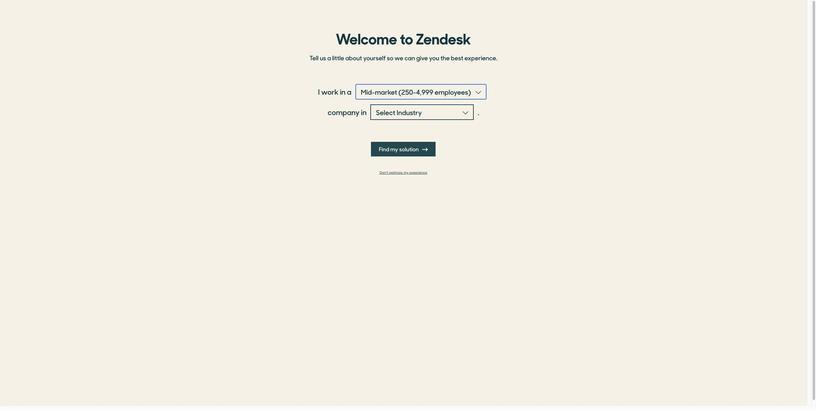 Task type: describe. For each thing, give the bounding box(es) containing it.
don't optimize my experience
[[380, 171, 428, 175]]

don't
[[380, 171, 388, 175]]

1 horizontal spatial a
[[347, 87, 352, 97]]

1 horizontal spatial my
[[404, 171, 409, 175]]

experience.
[[465, 53, 498, 62]]

company
[[328, 107, 360, 117]]

arrow right image
[[423, 147, 428, 153]]

tell us a little about yourself so we can give you the best experience.
[[310, 53, 498, 62]]

so
[[387, 53, 394, 62]]

welcome to zendesk
[[336, 27, 471, 49]]

find
[[379, 146, 390, 153]]

tell
[[310, 53, 319, 62]]

about
[[346, 53, 362, 62]]

us
[[320, 53, 326, 62]]

welcome
[[336, 27, 397, 49]]

to
[[400, 27, 413, 49]]

don't optimize my experience link
[[306, 171, 501, 175]]

find     my solution
[[379, 146, 420, 153]]

best
[[451, 53, 464, 62]]

company in
[[328, 107, 367, 117]]



Task type: locate. For each thing, give the bounding box(es) containing it.
little
[[332, 53, 344, 62]]

my right optimize
[[404, 171, 409, 175]]

my right find
[[391, 146, 399, 153]]

0 vertical spatial a
[[328, 53, 331, 62]]

my
[[391, 146, 399, 153], [404, 171, 409, 175]]

in right work
[[340, 87, 346, 97]]

.
[[478, 107, 480, 117]]

i work in a
[[318, 87, 352, 97]]

a right work
[[347, 87, 352, 97]]

0 horizontal spatial a
[[328, 53, 331, 62]]

we
[[395, 53, 404, 62]]

work
[[321, 87, 339, 97]]

1 vertical spatial in
[[361, 107, 367, 117]]

give
[[417, 53, 428, 62]]

can
[[405, 53, 415, 62]]

optimize
[[389, 171, 403, 175]]

solution
[[400, 146, 419, 153]]

0 vertical spatial my
[[391, 146, 399, 153]]

a
[[328, 53, 331, 62], [347, 87, 352, 97]]

you
[[429, 53, 440, 62]]

1 vertical spatial a
[[347, 87, 352, 97]]

1 horizontal spatial in
[[361, 107, 367, 117]]

0 horizontal spatial my
[[391, 146, 399, 153]]

yourself
[[363, 53, 386, 62]]

a right the us
[[328, 53, 331, 62]]

the
[[441, 53, 450, 62]]

i
[[318, 87, 320, 97]]

zendesk
[[416, 27, 471, 49]]

in
[[340, 87, 346, 97], [361, 107, 367, 117]]

1 vertical spatial my
[[404, 171, 409, 175]]

0 horizontal spatial in
[[340, 87, 346, 97]]

my inside find     my solution button
[[391, 146, 399, 153]]

in right company
[[361, 107, 367, 117]]

find     my solution button
[[371, 142, 436, 157]]

experience
[[410, 171, 428, 175]]

0 vertical spatial in
[[340, 87, 346, 97]]



Task type: vqa. For each thing, say whether or not it's contained in the screenshot.
THE
yes



